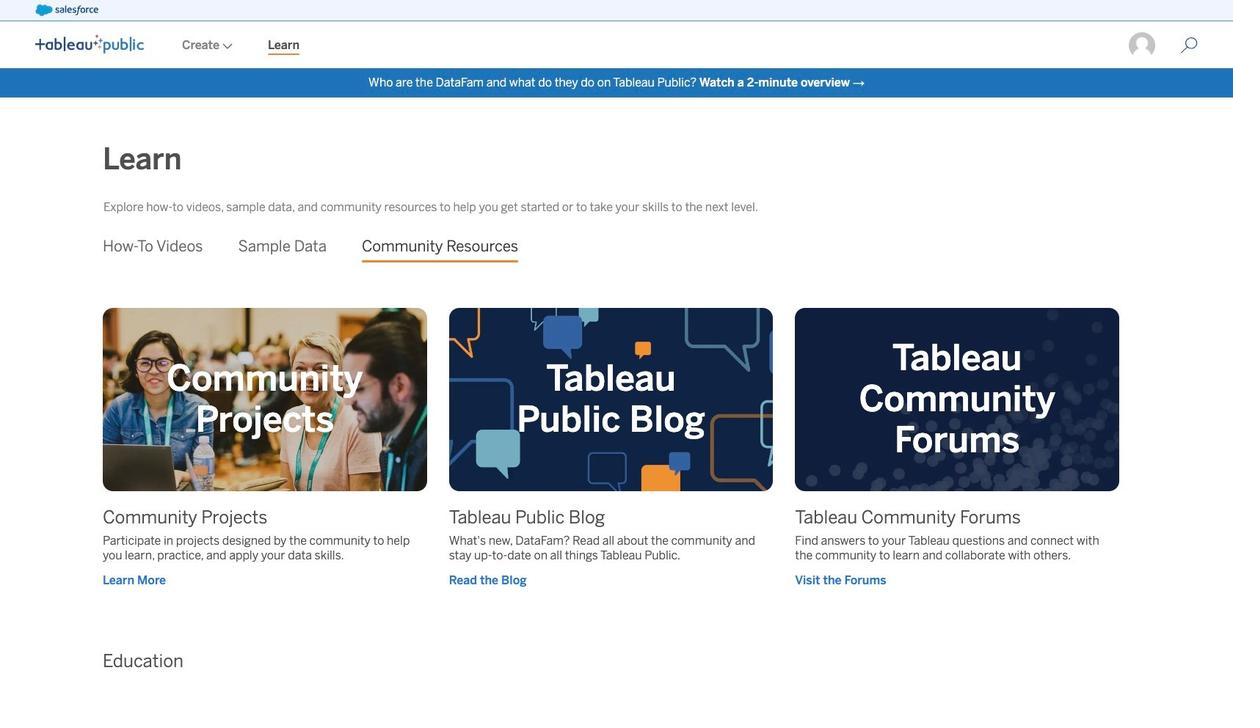 Task type: vqa. For each thing, say whether or not it's contained in the screenshot.
What's new, DataFam? Read all about the community and stay up-to-date on all things Tableau Public. image
yes



Task type: describe. For each thing, give the bounding box(es) containing it.
find answers to your tableau questions and connect with the community to learn and collaborate with others. image
[[795, 308, 1143, 492]]

salesforce logo image
[[35, 4, 98, 16]]

christina.overa image
[[1127, 31, 1157, 60]]



Task type: locate. For each thing, give the bounding box(es) containing it.
go to search image
[[1163, 37, 1216, 54]]

create image
[[219, 43, 233, 49]]

what's new, datafam? read all about the community and stay up-to-date on all things tableau public. image
[[449, 308, 797, 492]]

participate in projects designed by the community to help you learn, practice, and apply your data skills. image
[[103, 308, 451, 492]]

logo image
[[35, 35, 144, 54]]



